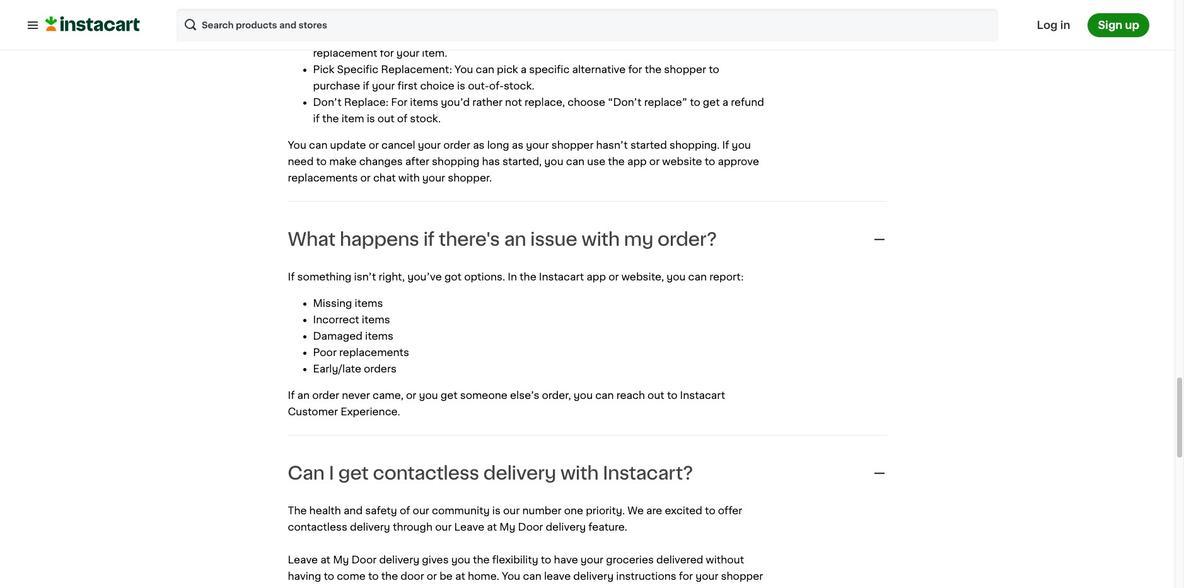 Task type: locate. For each thing, give the bounding box(es) containing it.
1 vertical spatial order
[[312, 390, 339, 400]]

0 vertical spatial if
[[363, 81, 370, 91]]

contactless down health
[[288, 522, 347, 532]]

the down hasn't
[[608, 156, 625, 166]]

you up be
[[451, 555, 470, 565]]

0 vertical spatial use
[[547, 31, 565, 41]]

1 vertical spatial if
[[288, 272, 295, 282]]

0 horizontal spatial use
[[547, 31, 565, 41]]

order up shopping
[[443, 140, 471, 150]]

missing
[[313, 298, 352, 308]]

door inside the health and safety of our community is our number one priority. we are excited to offer contactless delivery through our leave at my door delivery feature.
[[518, 522, 543, 532]]

0 horizontal spatial leave
[[288, 555, 318, 565]]

at inside the health and safety of our community is our number one priority. we are excited to offer contactless delivery through our leave at my door delivery feature.
[[487, 522, 497, 532]]

1 vertical spatial leave
[[288, 555, 318, 565]]

replacements
[[288, 173, 358, 183], [339, 347, 409, 357]]

after
[[405, 156, 429, 166]]

sign
[[1098, 20, 1123, 30]]

0 horizontal spatial as
[[473, 140, 485, 150]]

or inside "leave at my door delivery gives you the flexibility to have your groceries delivered without having to come to the door or be at home. you can leave delivery instructions for your shopper at checkout, and we'll notify you when your order arrives."
[[427, 571, 437, 581]]

app
[[627, 156, 647, 166], [587, 272, 606, 282]]

if up replace:
[[363, 81, 370, 91]]

not
[[505, 97, 522, 107]]

delivery inside dropdown button
[[484, 465, 556, 482]]

don't
[[313, 97, 342, 107]]

order inside you can update or cancel your order as long as your shopper hasn't started shopping. if you need to make changes after shopping has started, you can use the app or website to approve replacements or chat with your shopper.
[[443, 140, 471, 150]]

1 vertical spatial pick
[[497, 64, 518, 74]]

my inside "leave at my door delivery gives you the flexibility to have your groceries delivered without having to come to the door or be at home. you can leave delivery instructions for your shopper at checkout, and we'll notify you when your order arrives."
[[333, 555, 349, 565]]

at up having
[[321, 555, 331, 565]]

use inside you can update or cancel your order as long as your shopper hasn't started shopping. if you need to make changes after shopping has started, you can use the app or website to approve replacements or chat with your shopper.
[[587, 156, 606, 166]]

my up flexibility
[[500, 522, 516, 532]]

with down after
[[398, 173, 420, 183]]

or left website,
[[609, 272, 619, 282]]

else's
[[510, 390, 539, 400]]

having
[[288, 571, 321, 581]]

1 horizontal spatial an
[[504, 231, 526, 248]]

0 vertical spatial if
[[722, 140, 729, 150]]

1 horizontal spatial for
[[628, 64, 642, 74]]

is right the community
[[492, 506, 501, 516]]

for up the "don't at the top right
[[628, 64, 642, 74]]

0 vertical spatial and
[[344, 506, 363, 516]]

0 vertical spatial instacart
[[539, 272, 584, 282]]

1 vertical spatial door
[[352, 555, 377, 565]]

1 horizontal spatial out
[[648, 390, 665, 400]]

the
[[645, 64, 662, 74], [322, 113, 339, 123], [608, 156, 625, 166], [520, 272, 536, 282], [473, 555, 490, 565], [381, 571, 398, 581]]

0 vertical spatial an
[[504, 231, 526, 248]]

the down don't
[[322, 113, 339, 123]]

are
[[646, 506, 662, 516]]

out inside find best match: by default, your shopper will use their best judgement to pick a replacement for your item. pick specific replacement: you can pick a specific alternative for the shopper to purchase if your first choice is out-of-stock. don't replace: for items you'd rather not replace, choose "don't replace" to get a refund if the item is out of stock.
[[378, 113, 395, 123]]

use down hasn't
[[587, 156, 606, 166]]

for
[[391, 97, 408, 107]]

1 vertical spatial replacements
[[339, 347, 409, 357]]

as left long
[[473, 140, 485, 150]]

1 vertical spatial use
[[587, 156, 606, 166]]

2 horizontal spatial you
[[502, 571, 520, 581]]

you down flexibility
[[502, 571, 520, 581]]

your down by
[[397, 48, 420, 58]]

0 vertical spatial contactless
[[373, 465, 479, 482]]

stock.
[[504, 81, 535, 91], [410, 113, 441, 123]]

0 horizontal spatial for
[[380, 48, 394, 58]]

replacements down make
[[288, 173, 358, 183]]

replacements up orders
[[339, 347, 409, 357]]

an up customer
[[297, 390, 310, 400]]

instacart home image
[[45, 16, 140, 31]]

0 vertical spatial app
[[627, 156, 647, 166]]

you right order,
[[574, 390, 593, 400]]

match:
[[363, 31, 398, 41]]

0 horizontal spatial get
[[338, 465, 369, 482]]

out-
[[468, 81, 489, 91]]

and right health
[[344, 506, 363, 516]]

leave down the community
[[454, 522, 484, 532]]

your up for
[[372, 81, 395, 91]]

0 vertical spatial stock.
[[504, 81, 535, 91]]

what happens if there's an issue with my order? button
[[288, 217, 887, 262]]

0 vertical spatial pick
[[690, 31, 711, 41]]

1 vertical spatial with
[[582, 231, 620, 248]]

approve
[[718, 156, 759, 166]]

1 horizontal spatial a
[[713, 31, 719, 41]]

get inside if an order never came, or you get someone else's order, you can reach out to instacart customer experience.
[[441, 390, 458, 400]]

up
[[1125, 20, 1140, 30]]

arrives.
[[540, 588, 576, 588]]

2 vertical spatial get
[[338, 465, 369, 482]]

get left someone
[[441, 390, 458, 400]]

0 horizontal spatial a
[[521, 64, 527, 74]]

or inside if an order never came, or you get someone else's order, you can reach out to instacart customer experience.
[[406, 390, 416, 400]]

for down delivered
[[679, 571, 693, 581]]

at right be
[[455, 571, 465, 581]]

out right reach
[[648, 390, 665, 400]]

2 vertical spatial if
[[424, 231, 435, 248]]

out down for
[[378, 113, 395, 123]]

0 horizontal spatial instacart
[[539, 272, 584, 282]]

feature.
[[589, 522, 627, 532]]

0 horizontal spatial our
[[413, 506, 429, 516]]

with
[[398, 173, 420, 183], [582, 231, 620, 248], [561, 465, 599, 482]]

of inside the health and safety of our community is our number one priority. we are excited to offer contactless delivery through our leave at my door delivery feature.
[[400, 506, 410, 516]]

1 as from the left
[[473, 140, 485, 150]]

use right will
[[547, 31, 565, 41]]

order inside if an order never came, or you get someone else's order, you can reach out to instacart customer experience.
[[312, 390, 339, 400]]

is down replace:
[[367, 113, 375, 123]]

0 vertical spatial a
[[713, 31, 719, 41]]

1 horizontal spatial use
[[587, 156, 606, 166]]

2 vertical spatial for
[[679, 571, 693, 581]]

as
[[473, 140, 485, 150], [512, 140, 524, 150]]

0 horizontal spatial out
[[378, 113, 395, 123]]

get left refund
[[703, 97, 720, 107]]

make
[[329, 156, 357, 166]]

2 horizontal spatial get
[[703, 97, 720, 107]]

our left 'number'
[[503, 506, 520, 516]]

2 vertical spatial is
[[492, 506, 501, 516]]

if up 'you've'
[[424, 231, 435, 248]]

an inside dropdown button
[[504, 231, 526, 248]]

items inside find best match: by default, your shopper will use their best judgement to pick a replacement for your item. pick specific replacement: you can pick a specific alternative for the shopper to purchase if your first choice is out-of-stock. don't replace: for items you'd rather not replace, choose "don't replace" to get a refund if the item is out of stock.
[[410, 97, 438, 107]]

stock. up not
[[504, 81, 535, 91]]

health
[[309, 506, 341, 516]]

Search field
[[175, 7, 999, 43]]

at down the community
[[487, 522, 497, 532]]

update
[[330, 140, 366, 150]]

can up out-
[[476, 64, 494, 74]]

our down the community
[[435, 522, 452, 532]]

is
[[457, 81, 465, 91], [367, 113, 375, 123], [492, 506, 501, 516]]

0 vertical spatial with
[[398, 173, 420, 183]]

1 vertical spatial an
[[297, 390, 310, 400]]

1 vertical spatial instacart
[[680, 390, 725, 400]]

1 vertical spatial my
[[333, 555, 349, 565]]

hasn't
[[596, 140, 628, 150]]

if down don't
[[313, 113, 320, 123]]

2 vertical spatial order
[[510, 588, 537, 588]]

2 horizontal spatial for
[[679, 571, 693, 581]]

2 horizontal spatial is
[[492, 506, 501, 516]]

our up through
[[413, 506, 429, 516]]

door up come
[[352, 555, 377, 565]]

leave inside the health and safety of our community is our number one priority. we are excited to offer contactless delivery through our leave at my door delivery feature.
[[454, 522, 484, 532]]

2 horizontal spatial a
[[723, 97, 729, 107]]

you down be
[[433, 588, 452, 588]]

with up one
[[561, 465, 599, 482]]

1 vertical spatial app
[[587, 272, 606, 282]]

choose
[[568, 97, 605, 107]]

1 vertical spatial is
[[367, 113, 375, 123]]

delivery down safety
[[350, 522, 390, 532]]

an
[[504, 231, 526, 248], [297, 390, 310, 400]]

0 horizontal spatial contactless
[[288, 522, 347, 532]]

an up if something isn't right, you've got options. in the instacart app or website, you can report:
[[504, 231, 526, 248]]

of down for
[[397, 113, 408, 123]]

can left reach
[[595, 390, 614, 400]]

you inside "leave at my door delivery gives you the flexibility to have your groceries delivered without having to come to the door or be at home. you can leave delivery instructions for your shopper at checkout, and we'll notify you when your order arrives."
[[502, 571, 520, 581]]

1 horizontal spatial as
[[512, 140, 524, 150]]

1 vertical spatial out
[[648, 390, 665, 400]]

or
[[369, 140, 379, 150], [649, 156, 660, 166], [360, 173, 371, 183], [609, 272, 619, 282], [406, 390, 416, 400], [427, 571, 437, 581]]

2 vertical spatial if
[[288, 390, 295, 400]]

is left out-
[[457, 81, 465, 91]]

pick right the judgement
[[690, 31, 711, 41]]

gives
[[422, 555, 449, 565]]

can i get contactless delivery with instacart?
[[288, 465, 693, 482]]

replace,
[[525, 97, 565, 107]]

delivery down one
[[546, 522, 586, 532]]

poor
[[313, 347, 337, 357]]

1 horizontal spatial instacart
[[680, 390, 725, 400]]

can inside "leave at my door delivery gives you the flexibility to have your groceries delivered without having to come to the door or be at home. you can leave delivery instructions for your shopper at checkout, and we'll notify you when your order arrives."
[[523, 571, 542, 581]]

0 vertical spatial get
[[703, 97, 720, 107]]

0 vertical spatial for
[[380, 48, 394, 58]]

shopper down without
[[721, 571, 763, 581]]

or left be
[[427, 571, 437, 581]]

1 vertical spatial and
[[353, 588, 372, 588]]

shopper
[[484, 31, 526, 41], [664, 64, 706, 74], [552, 140, 594, 150], [721, 571, 763, 581]]

can left report:
[[688, 272, 707, 282]]

order up customer
[[312, 390, 339, 400]]

1 vertical spatial get
[[441, 390, 458, 400]]

orders
[[364, 364, 397, 374]]

pick up of-
[[497, 64, 518, 74]]

can down flexibility
[[523, 571, 542, 581]]

1 horizontal spatial order
[[443, 140, 471, 150]]

0 vertical spatial my
[[500, 522, 516, 532]]

with left the "my"
[[582, 231, 620, 248]]

1 vertical spatial stock.
[[410, 113, 441, 123]]

1 vertical spatial of
[[400, 506, 410, 516]]

0 horizontal spatial door
[[352, 555, 377, 565]]

1 horizontal spatial door
[[518, 522, 543, 532]]

1 horizontal spatial my
[[500, 522, 516, 532]]

you up need
[[288, 140, 306, 150]]

1 horizontal spatial pick
[[690, 31, 711, 41]]

replace"
[[644, 97, 687, 107]]

0 horizontal spatial order
[[312, 390, 339, 400]]

2 horizontal spatial order
[[510, 588, 537, 588]]

contactless
[[373, 465, 479, 482], [288, 522, 347, 532]]

0 horizontal spatial is
[[367, 113, 375, 123]]

as up started,
[[512, 140, 524, 150]]

0 horizontal spatial you
[[288, 140, 306, 150]]

app down what happens if there's an issue with my order? dropdown button
[[587, 272, 606, 282]]

if
[[363, 81, 370, 91], [313, 113, 320, 123], [424, 231, 435, 248]]

can
[[476, 64, 494, 74], [309, 140, 328, 150], [566, 156, 585, 166], [688, 272, 707, 282], [595, 390, 614, 400], [523, 571, 542, 581]]

cancel
[[382, 140, 415, 150]]

if inside if an order never came, or you get someone else's order, you can reach out to instacart customer experience.
[[288, 390, 295, 400]]

for down match:
[[380, 48, 394, 58]]

you
[[455, 64, 473, 74], [288, 140, 306, 150], [502, 571, 520, 581]]

1 horizontal spatial app
[[627, 156, 647, 166]]

app inside you can update or cancel your order as long as your shopper hasn't started shopping. if you need to make changes after shopping has started, you can use the app or website to approve replacements or chat with your shopper.
[[627, 156, 647, 166]]

0 vertical spatial replacements
[[288, 173, 358, 183]]

at
[[487, 522, 497, 532], [321, 555, 331, 565], [455, 571, 465, 581], [288, 588, 298, 588]]

shopper left hasn't
[[552, 140, 594, 150]]

groceries
[[606, 555, 654, 565]]

2 horizontal spatial if
[[424, 231, 435, 248]]

0 horizontal spatial if
[[313, 113, 320, 123]]

your right default,
[[458, 31, 481, 41]]

items down choice on the top left
[[410, 97, 438, 107]]

started
[[631, 140, 667, 150]]

stock. down choice on the top left
[[410, 113, 441, 123]]

your up started,
[[526, 140, 549, 150]]

1 horizontal spatial you
[[455, 64, 473, 74]]

0 vertical spatial is
[[457, 81, 465, 91]]

an inside if an order never came, or you get someone else's order, you can reach out to instacart customer experience.
[[297, 390, 310, 400]]

the inside you can update or cancel your order as long as your shopper hasn't started shopping. if you need to make changes after shopping has started, you can use the app or website to approve replacements or chat with your shopper.
[[608, 156, 625, 166]]

get right i at the left bottom of the page
[[338, 465, 369, 482]]

1 horizontal spatial contactless
[[373, 465, 479, 482]]

if up customer
[[288, 390, 295, 400]]

community
[[432, 506, 490, 516]]

or right came,
[[406, 390, 416, 400]]

my inside the health and safety of our community is our number one priority. we are excited to offer contactless delivery through our leave at my door delivery feature.
[[500, 522, 516, 532]]

0 vertical spatial you
[[455, 64, 473, 74]]

notify
[[401, 588, 430, 588]]

if left the something
[[288, 272, 295, 282]]

and down come
[[353, 588, 372, 588]]

0 vertical spatial door
[[518, 522, 543, 532]]

door down 'number'
[[518, 522, 543, 532]]

app down started
[[627, 156, 647, 166]]

contactless up the community
[[373, 465, 479, 482]]

with inside what happens if there's an issue with my order? dropdown button
[[582, 231, 620, 248]]

my up come
[[333, 555, 349, 565]]

you can update or cancel your order as long as your shopper hasn't started shopping. if you need to make changes after shopping has started, you can use the app or website to approve replacements or chat with your shopper.
[[288, 140, 762, 183]]

come
[[337, 571, 366, 581]]

of-
[[489, 81, 504, 91]]

0 vertical spatial order
[[443, 140, 471, 150]]

log in
[[1037, 20, 1071, 30]]

1 vertical spatial contactless
[[288, 522, 347, 532]]

your right have
[[581, 555, 604, 565]]

and inside "leave at my door delivery gives you the flexibility to have your groceries delivered without having to come to the door or be at home. you can leave delivery instructions for your shopper at checkout, and we'll notify you when your order arrives."
[[353, 588, 372, 588]]

with inside can i get contactless delivery with instacart? dropdown button
[[561, 465, 599, 482]]

contactless inside dropdown button
[[373, 465, 479, 482]]

we
[[628, 506, 644, 516]]

you up out-
[[455, 64, 473, 74]]

pick
[[690, 31, 711, 41], [497, 64, 518, 74]]

0 vertical spatial out
[[378, 113, 395, 123]]

got
[[445, 272, 462, 282]]

and
[[344, 506, 363, 516], [353, 588, 372, 588]]

safety
[[365, 506, 397, 516]]

1 horizontal spatial get
[[441, 390, 458, 400]]

if an order never came, or you get someone else's order, you can reach out to instacart customer experience.
[[288, 390, 728, 417]]

your down home.
[[485, 588, 508, 588]]

you right came,
[[419, 390, 438, 400]]

0 vertical spatial of
[[397, 113, 408, 123]]

None search field
[[175, 7, 999, 43]]

use inside find best match: by default, your shopper will use their best judgement to pick a replacement for your item. pick specific replacement: you can pick a specific alternative for the shopper to purchase if your first choice is out-of-stock. don't replace: for items you'd rather not replace, choose "don't replace" to get a refund if the item is out of stock.
[[547, 31, 565, 41]]

shopper up replace"
[[664, 64, 706, 74]]

to
[[677, 31, 687, 41], [709, 64, 719, 74], [690, 97, 701, 107], [316, 156, 327, 166], [705, 156, 715, 166], [667, 390, 678, 400], [705, 506, 716, 516], [541, 555, 551, 565], [324, 571, 334, 581], [368, 571, 379, 581]]

leave inside "leave at my door delivery gives you the flexibility to have your groceries delivered without having to come to the door or be at home. you can leave delivery instructions for your shopper at checkout, and we'll notify you when your order arrives."
[[288, 555, 318, 565]]

delivery up 'number'
[[484, 465, 556, 482]]

a
[[713, 31, 719, 41], [521, 64, 527, 74], [723, 97, 729, 107]]

1 horizontal spatial our
[[435, 522, 452, 532]]

through
[[393, 522, 433, 532]]

door
[[518, 522, 543, 532], [352, 555, 377, 565]]

pick
[[313, 64, 334, 74]]

0 horizontal spatial an
[[297, 390, 310, 400]]

if inside you can update or cancel your order as long as your shopper hasn't started shopping. if you need to make changes after shopping has started, you can use the app or website to approve replacements or chat with your shopper.
[[722, 140, 729, 150]]

1 horizontal spatial stock.
[[504, 81, 535, 91]]

1 vertical spatial you
[[288, 140, 306, 150]]

2 vertical spatial with
[[561, 465, 599, 482]]

long
[[487, 140, 509, 150]]

0 horizontal spatial my
[[333, 555, 349, 565]]

for inside "leave at my door delivery gives you the flexibility to have your groceries delivered without having to come to the door or be at home. you can leave delivery instructions for your shopper at checkout, and we'll notify you when your order arrives."
[[679, 571, 693, 581]]

0 vertical spatial leave
[[454, 522, 484, 532]]

items right incorrect
[[362, 315, 390, 325]]

home.
[[468, 571, 499, 581]]

1 horizontal spatial is
[[457, 81, 465, 91]]

order down flexibility
[[510, 588, 537, 588]]

1 horizontal spatial leave
[[454, 522, 484, 532]]

use
[[547, 31, 565, 41], [587, 156, 606, 166]]

order
[[443, 140, 471, 150], [312, 390, 339, 400], [510, 588, 537, 588]]



Task type: describe. For each thing, give the bounding box(es) containing it.
refund
[[731, 97, 764, 107]]

experience.
[[341, 407, 400, 417]]

never
[[342, 390, 370, 400]]

if for if something isn't right, you've got options. in the instacart app or website, you can report:
[[288, 272, 295, 282]]

contactless inside the health and safety of our community is our number one priority. we are excited to offer contactless delivery through our leave at my door delivery feature.
[[288, 522, 347, 532]]

reach
[[617, 390, 645, 400]]

flexibility
[[492, 555, 538, 565]]

shopper left will
[[484, 31, 526, 41]]

has
[[482, 156, 500, 166]]

can right started,
[[566, 156, 585, 166]]

options.
[[464, 272, 505, 282]]

or down started
[[649, 156, 660, 166]]

will
[[528, 31, 544, 41]]

my
[[624, 231, 654, 248]]

2 vertical spatial a
[[723, 97, 729, 107]]

website,
[[622, 272, 664, 282]]

replacements inside you can update or cancel your order as long as your shopper hasn't started shopping. if you need to make changes after shopping has started, you can use the app or website to approve replacements or chat with your shopper.
[[288, 173, 358, 183]]

specific
[[337, 64, 379, 74]]

with inside you can update or cancel your order as long as your shopper hasn't started shopping. if you need to make changes after shopping has started, you can use the app or website to approve replacements or chat with your shopper.
[[398, 173, 420, 183]]

we'll
[[375, 588, 398, 588]]

in
[[1061, 20, 1071, 30]]

open main menu image
[[25, 17, 40, 32]]

purchase
[[313, 81, 360, 91]]

changes
[[359, 156, 403, 166]]

get inside dropdown button
[[338, 465, 369, 482]]

by
[[401, 31, 414, 41]]

replacements inside missing items incorrect items damaged items poor replacements early/late orders
[[339, 347, 409, 357]]

judgement
[[619, 31, 674, 41]]

number
[[522, 506, 562, 516]]

find best match: by default, your shopper will use their best judgement to pick a replacement for your item. pick specific replacement: you can pick a specific alternative for the shopper to purchase if your first choice is out-of-stock. don't replace: for items you'd rather not replace, choose "don't replace" to get a refund if the item is out of stock.
[[313, 31, 767, 123]]

if inside dropdown button
[[424, 231, 435, 248]]

shopping.
[[670, 140, 720, 150]]

your up after
[[418, 140, 441, 150]]

shopper inside you can update or cancel your order as long as your shopper hasn't started shopping. if you need to make changes after shopping has started, you can use the app or website to approve replacements or chat with your shopper.
[[552, 140, 594, 150]]

alternative
[[572, 64, 626, 74]]

replacement
[[313, 48, 377, 58]]

there's
[[439, 231, 500, 248]]

your down after
[[422, 173, 445, 183]]

you inside find best match: by default, your shopper will use their best judgement to pick a replacement for your item. pick specific replacement: you can pick a specific alternative for the shopper to purchase if your first choice is out-of-stock. don't replace: for items you'd rather not replace, choose "don't replace" to get a refund if the item is out of stock.
[[455, 64, 473, 74]]

is inside the health and safety of our community is our number one priority. we are excited to offer contactless delivery through our leave at my door delivery feature.
[[492, 506, 501, 516]]

0 horizontal spatial app
[[587, 272, 606, 282]]

excited
[[665, 506, 703, 516]]

to inside if an order never came, or you get someone else's order, you can reach out to instacart customer experience.
[[667, 390, 678, 400]]

one
[[564, 506, 583, 516]]

issue
[[531, 231, 578, 248]]

rather
[[473, 97, 503, 107]]

when
[[455, 588, 482, 588]]

can inside if an order never came, or you get someone else's order, you can reach out to instacart customer experience.
[[595, 390, 614, 400]]

leave
[[544, 571, 571, 581]]

you've
[[407, 272, 442, 282]]

door
[[401, 571, 424, 581]]

shopping
[[432, 156, 480, 166]]

can up need
[[309, 140, 328, 150]]

to inside the health and safety of our community is our number one priority. we are excited to offer contactless delivery through our leave at my door delivery feature.
[[705, 506, 716, 516]]

damaged
[[313, 331, 363, 341]]

i
[[329, 465, 334, 482]]

and inside the health and safety of our community is our number one priority. we are excited to offer contactless delivery through our leave at my door delivery feature.
[[344, 506, 363, 516]]

shopper.
[[448, 173, 492, 183]]

replacement:
[[381, 64, 452, 74]]

the right in
[[520, 272, 536, 282]]

2 as from the left
[[512, 140, 524, 150]]

came,
[[373, 390, 404, 400]]

1 vertical spatial if
[[313, 113, 320, 123]]

checkout,
[[300, 588, 351, 588]]

priority.
[[586, 506, 625, 516]]

someone
[[460, 390, 508, 400]]

sign up button
[[1088, 13, 1150, 37]]

"don't
[[608, 97, 642, 107]]

leave at my door delivery gives you the flexibility to have your groceries delivered without having to come to the door or be at home. you can leave delivery instructions for your shopper at checkout, and we'll notify you when your order arrives.
[[288, 555, 766, 588]]

instacart inside if an order never came, or you get someone else's order, you can reach out to instacart customer experience.
[[680, 390, 725, 400]]

1 vertical spatial a
[[521, 64, 527, 74]]

log
[[1037, 20, 1058, 30]]

right,
[[379, 272, 405, 282]]

something
[[297, 272, 352, 282]]

the up home.
[[473, 555, 490, 565]]

you right started,
[[544, 156, 564, 166]]

you up approve
[[732, 140, 751, 150]]

you inside you can update or cancel your order as long as your shopper hasn't started shopping. if you need to make changes after shopping has started, you can use the app or website to approve replacements or chat with your shopper.
[[288, 140, 306, 150]]

you right website,
[[667, 272, 686, 282]]

get inside find best match: by default, your shopper will use their best judgement to pick a replacement for your item. pick specific replacement: you can pick a specific alternative for the shopper to purchase if your first choice is out-of-stock. don't replace: for items you'd rather not replace, choose "don't replace" to get a refund if the item is out of stock.
[[703, 97, 720, 107]]

the up we'll
[[381, 571, 398, 581]]

be
[[440, 571, 453, 581]]

chat
[[373, 173, 396, 183]]

best
[[594, 31, 616, 41]]

1 vertical spatial for
[[628, 64, 642, 74]]

instacart?
[[603, 465, 693, 482]]

door inside "leave at my door delivery gives you the flexibility to have your groceries delivered without having to come to the door or be at home. you can leave delivery instructions for your shopper at checkout, and we'll notify you when your order arrives."
[[352, 555, 377, 565]]

of inside find best match: by default, your shopper will use their best judgement to pick a replacement for your item. pick specific replacement: you can pick a specific alternative for the shopper to purchase if your first choice is out-of-stock. don't replace: for items you'd rather not replace, choose "don't replace" to get a refund if the item is out of stock.
[[397, 113, 408, 123]]

log in button
[[1033, 13, 1074, 37]]

your down without
[[696, 571, 719, 581]]

can inside find best match: by default, your shopper will use their best judgement to pick a replacement for your item. pick specific replacement: you can pick a specific alternative for the shopper to purchase if your first choice is out-of-stock. don't replace: for items you'd rather not replace, choose "don't replace" to get a refund if the item is out of stock.
[[476, 64, 494, 74]]

out inside if an order never came, or you get someone else's order, you can reach out to instacart customer experience.
[[648, 390, 665, 400]]

what
[[288, 231, 336, 248]]

in
[[508, 272, 517, 282]]

or left chat
[[360, 173, 371, 183]]

can
[[288, 465, 325, 482]]

items up orders
[[365, 331, 393, 341]]

shopper inside "leave at my door delivery gives you the flexibility to have your groceries delivered without having to come to the door or be at home. you can leave delivery instructions for your shopper at checkout, and we'll notify you when your order arrives."
[[721, 571, 763, 581]]

the down the judgement
[[645, 64, 662, 74]]

default,
[[417, 31, 456, 41]]

order,
[[542, 390, 571, 400]]

2 horizontal spatial our
[[503, 506, 520, 516]]

offer
[[718, 506, 742, 516]]

1 horizontal spatial if
[[363, 81, 370, 91]]

missing items incorrect items damaged items poor replacements early/late orders
[[313, 298, 409, 374]]

0 horizontal spatial pick
[[497, 64, 518, 74]]

first
[[398, 81, 418, 91]]

delivery up the door
[[379, 555, 420, 565]]

started,
[[503, 156, 542, 166]]

can i get contactless delivery with instacart? button
[[288, 451, 887, 496]]

have
[[554, 555, 578, 565]]

0 horizontal spatial stock.
[[410, 113, 441, 123]]

delivery down have
[[573, 571, 614, 581]]

items down isn't
[[355, 298, 383, 308]]

their
[[568, 31, 591, 41]]

order inside "leave at my door delivery gives you the flexibility to have your groceries delivered without having to come to the door or be at home. you can leave delivery instructions for your shopper at checkout, and we'll notify you when your order arrives."
[[510, 588, 537, 588]]

at down having
[[288, 588, 298, 588]]

if for if an order never came, or you get someone else's order, you can reach out to instacart customer experience.
[[288, 390, 295, 400]]

choice
[[420, 81, 455, 91]]

order?
[[658, 231, 717, 248]]

the
[[288, 506, 307, 516]]

item
[[342, 113, 364, 123]]

sign up
[[1098, 20, 1140, 30]]

incorrect
[[313, 315, 359, 325]]

or up changes
[[369, 140, 379, 150]]

happens
[[340, 231, 419, 248]]

delivered
[[657, 555, 703, 565]]

instructions
[[616, 571, 677, 581]]

find
[[313, 31, 335, 41]]

you'd
[[441, 97, 470, 107]]

website
[[662, 156, 702, 166]]



Task type: vqa. For each thing, say whether or not it's contained in the screenshot.
again
no



